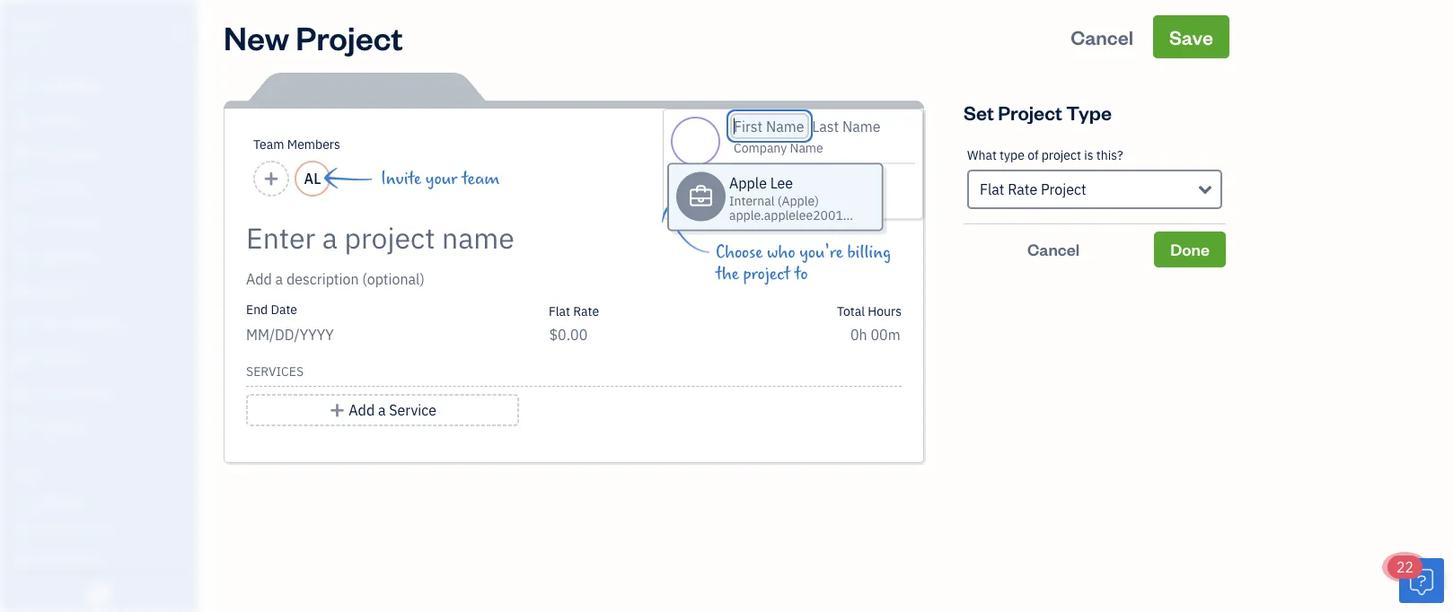 Task type: describe. For each thing, give the bounding box(es) containing it.
Project Description text field
[[246, 269, 740, 290]]

First Name text field
[[734, 117, 806, 136]]

project image
[[12, 283, 33, 301]]

apple owner
[[14, 16, 53, 50]]

payment image
[[12, 215, 33, 233]]

who
[[767, 243, 796, 263]]

money image
[[12, 351, 33, 369]]

new
[[224, 15, 289, 58]]

expense image
[[12, 249, 33, 267]]

1 vertical spatial cancel button
[[964, 232, 1144, 268]]

report image
[[12, 420, 33, 438]]

end
[[246, 301, 268, 318]]

total
[[837, 303, 865, 319]]

the
[[716, 265, 739, 284]]

owner
[[14, 36, 47, 50]]

Project Type field
[[968, 170, 1223, 209]]

members
[[287, 136, 340, 153]]

type
[[1000, 147, 1025, 164]]

apple lee internal (apple) apple.applelee2001@gmail.com
[[730, 173, 913, 223]]

phone image
[[734, 195, 752, 209]]

al
[[304, 169, 321, 188]]

is
[[1085, 147, 1094, 164]]

main element
[[0, 0, 243, 613]]

Hourly Budget text field
[[851, 326, 902, 345]]

estimate image
[[12, 146, 33, 164]]

team
[[462, 169, 500, 189]]

internal
[[730, 192, 775, 209]]

team members image
[[13, 494, 192, 509]]

client image
[[12, 112, 33, 130]]

invite
[[381, 169, 422, 189]]

flat rate
[[549, 303, 599, 319]]

chart image
[[12, 386, 33, 403]]

date
[[271, 301, 297, 318]]

apple.applelee2001@gmail.com
[[730, 207, 913, 223]]

Phone Number text field
[[761, 195, 847, 212]]

apple for lee
[[730, 173, 767, 192]]

services
[[246, 363, 304, 380]]

set
[[964, 99, 995, 125]]

envelope image
[[734, 171, 752, 186]]

dashboard image
[[12, 78, 33, 96]]

team
[[253, 136, 284, 153]]

done
[[1171, 239, 1210, 260]]

add
[[349, 401, 375, 420]]

rate for flat rate project
[[1008, 180, 1038, 199]]

0 vertical spatial cancel button
[[1055, 15, 1150, 58]]

new project
[[224, 15, 403, 58]]

what type of project is this?
[[968, 147, 1124, 164]]



Task type: vqa. For each thing, say whether or not it's contained in the screenshot.
money image
yes



Task type: locate. For each thing, give the bounding box(es) containing it.
22 button
[[1388, 556, 1445, 604]]

cancel for cancel button to the bottom
[[1028, 239, 1080, 260]]

total hours
[[837, 303, 902, 319]]

1 vertical spatial cancel
[[1028, 239, 1080, 260]]

what type of project is this? element
[[964, 134, 1227, 225]]

rate up amount (usd) text field
[[574, 303, 599, 319]]

rate
[[1008, 180, 1038, 199], [574, 303, 599, 319]]

add a service button
[[246, 394, 520, 427]]

1 horizontal spatial project
[[1042, 147, 1082, 164]]

freshbooks image
[[84, 584, 113, 606]]

invite your team
[[381, 169, 500, 189]]

service
[[389, 401, 437, 420]]

End date in  format text field
[[246, 326, 465, 345]]

1 vertical spatial project
[[744, 265, 791, 284]]

apple inside main element
[[14, 16, 53, 35]]

hours
[[868, 303, 902, 319]]

rate inside field
[[1008, 180, 1038, 199]]

add team member image
[[263, 168, 280, 190]]

rate for flat rate
[[574, 303, 599, 319]]

flat
[[980, 180, 1005, 199], [549, 303, 571, 319]]

billing
[[848, 243, 892, 263]]

apple up the "owner" on the top of the page
[[14, 16, 53, 35]]

1 vertical spatial flat
[[549, 303, 571, 319]]

cancel down flat rate project
[[1028, 239, 1080, 260]]

flat rate project
[[980, 180, 1087, 199]]

project for new
[[296, 15, 403, 58]]

project down who
[[744, 265, 791, 284]]

invoice image
[[12, 181, 33, 199]]

plus image
[[329, 400, 346, 421]]

to
[[795, 265, 809, 284]]

2 vertical spatial project
[[1041, 180, 1087, 199]]

Email Address text field
[[761, 171, 843, 188]]

end date
[[246, 301, 297, 318]]

apps image
[[13, 465, 192, 480]]

briefcase image
[[689, 189, 714, 204]]

type
[[1067, 99, 1112, 125]]

cancel
[[1071, 24, 1134, 49], [1028, 239, 1080, 260]]

project inside field
[[1041, 180, 1087, 199]]

1 vertical spatial project
[[999, 99, 1063, 125]]

project for set
[[999, 99, 1063, 125]]

cancel button down flat rate project
[[964, 232, 1144, 268]]

cancel button up type
[[1055, 15, 1150, 58]]

0 horizontal spatial apple
[[14, 16, 53, 35]]

apple for owner
[[14, 16, 53, 35]]

save
[[1170, 24, 1214, 49]]

items and services image
[[13, 523, 192, 537]]

0 horizontal spatial project
[[744, 265, 791, 284]]

flat for flat rate project
[[980, 180, 1005, 199]]

apple up phone icon
[[730, 173, 767, 192]]

1 horizontal spatial flat
[[980, 180, 1005, 199]]

apple
[[14, 16, 53, 35], [730, 173, 767, 192]]

0 horizontal spatial flat
[[549, 303, 571, 319]]

Amount (USD) text field
[[549, 326, 589, 345]]

Company Name text field
[[734, 139, 825, 156]]

flat inside field
[[980, 180, 1005, 199]]

save button
[[1154, 15, 1230, 58]]

0 vertical spatial rate
[[1008, 180, 1038, 199]]

team members
[[253, 136, 340, 153]]

rate down of
[[1008, 180, 1038, 199]]

1 horizontal spatial apple
[[730, 173, 767, 192]]

timer image
[[12, 317, 33, 335]]

project
[[1042, 147, 1082, 164], [744, 265, 791, 284]]

project left is
[[1042, 147, 1082, 164]]

flat up amount (usd) text field
[[549, 303, 571, 319]]

done button
[[1155, 232, 1227, 268]]

choose who you're billing the project to
[[716, 243, 892, 284]]

Last Name text field
[[813, 117, 882, 136]]

choose
[[716, 243, 763, 263]]

lee
[[771, 173, 794, 192]]

0 vertical spatial apple
[[14, 16, 53, 35]]

what
[[968, 147, 997, 164]]

22
[[1397, 558, 1415, 577]]

1 vertical spatial apple
[[730, 173, 767, 192]]

set project type
[[964, 99, 1112, 125]]

1 horizontal spatial rate
[[1008, 180, 1038, 199]]

project
[[296, 15, 403, 58], [999, 99, 1063, 125], [1041, 180, 1087, 199]]

Project Name text field
[[246, 220, 740, 256]]

flat for flat rate
[[549, 303, 571, 319]]

0 horizontal spatial rate
[[574, 303, 599, 319]]

(apple)
[[778, 192, 819, 209]]

bank connections image
[[13, 552, 192, 566]]

a
[[378, 401, 386, 420]]

this?
[[1097, 147, 1124, 164]]

add a service
[[349, 401, 437, 420]]

0 vertical spatial project
[[296, 15, 403, 58]]

flat down what
[[980, 180, 1005, 199]]

cancel button
[[1055, 15, 1150, 58], [964, 232, 1144, 268]]

cancel for the topmost cancel button
[[1071, 24, 1134, 49]]

you're
[[800, 243, 844, 263]]

resource center badge image
[[1400, 559, 1445, 604]]

project inside choose who you're billing the project to
[[744, 265, 791, 284]]

1 vertical spatial rate
[[574, 303, 599, 319]]

0 vertical spatial flat
[[980, 180, 1005, 199]]

of
[[1028, 147, 1039, 164]]

cancel up type
[[1071, 24, 1134, 49]]

0 vertical spatial project
[[1042, 147, 1082, 164]]

your
[[426, 169, 458, 189]]

0 vertical spatial cancel
[[1071, 24, 1134, 49]]

apple inside apple lee internal (apple) apple.applelee2001@gmail.com
[[730, 173, 767, 192]]



